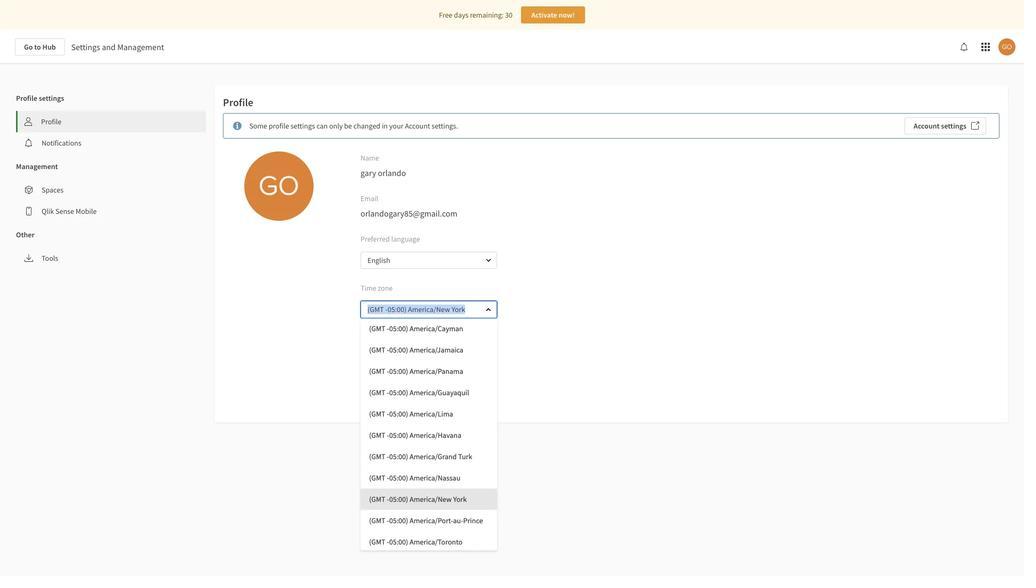 Task type: describe. For each thing, give the bounding box(es) containing it.
america/lima
[[410, 409, 453, 419]]

regional
[[361, 333, 388, 342]]

0 vertical spatial gary orlando image
[[999, 38, 1016, 55]]

0 horizontal spatial management
[[16, 162, 58, 171]]

(gmt -05:00) america/jamaica
[[369, 345, 464, 355]]

message
[[440, 386, 468, 396]]

settings for account settings
[[942, 121, 967, 131]]

prince
[[463, 516, 483, 526]]

account settings
[[914, 121, 967, 131]]

open image
[[486, 257, 492, 264]]

can
[[317, 121, 328, 131]]

settings and management
[[71, 42, 164, 52]]

york
[[453, 495, 467, 504]]

activate now!
[[532, 10, 575, 20]]

list box containing (gmt -05:00) america/cayman
[[361, 318, 497, 553]]

america/panama
[[410, 367, 463, 376]]

au-
[[453, 516, 463, 526]]

05:00) for america/guayaquil
[[389, 388, 408, 398]]

only
[[329, 121, 343, 131]]

settings for regional settings for creating apps
[[389, 333, 414, 342]]

mobile
[[76, 207, 97, 216]]

- for (gmt -05:00) america/havana
[[387, 431, 389, 440]]

(gmt -05:00) america/toronto
[[369, 537, 463, 547]]

time
[[361, 283, 376, 293]]

america/port-
[[410, 516, 453, 526]]

spaces link
[[16, 179, 206, 201]]

apps
[[453, 333, 468, 342]]

05:00) for america/new
[[389, 495, 408, 504]]

(gmt for (gmt -05:00) america/jamaica
[[369, 345, 386, 355]]

email orlandogary85@gmail.com
[[361, 194, 458, 219]]

30
[[505, 10, 513, 20]]

(gmt -05:00) america/cayman
[[369, 324, 463, 334]]

(gmt -05:00) america/lima
[[369, 409, 453, 419]]

- for (gmt -05:00) america/lima
[[387, 409, 389, 419]]

for
[[415, 333, 424, 342]]

- for (gmt -05:00) america/toronto
[[387, 537, 389, 547]]

orlandogary85@gmail.com
[[361, 208, 458, 219]]

1 horizontal spatial profile
[[41, 117, 62, 126]]

other
[[16, 230, 34, 240]]

(gmt for (gmt -05:00) america/havana
[[369, 431, 386, 440]]

05:00) for america/port-
[[389, 516, 408, 526]]

qlik sense mobile
[[42, 207, 97, 216]]

(gmt -05:00) america/panama
[[369, 367, 463, 376]]

america/nassau
[[410, 473, 461, 483]]

email
[[361, 194, 378, 203]]

america/jamaica
[[410, 345, 464, 355]]

be
[[344, 121, 352, 131]]

america/toronto
[[410, 537, 463, 547]]

activate now! link
[[521, 6, 585, 23]]

2 horizontal spatial profile
[[223, 96, 253, 109]]

notifications
[[42, 138, 81, 148]]

tools link
[[16, 248, 206, 269]]

(gmt -05:00) america/new york
[[369, 495, 467, 504]]

and
[[102, 42, 116, 52]]

go
[[24, 42, 33, 52]]

turk
[[458, 452, 472, 462]]

(gmt for (gmt -05:00) america/lima
[[369, 409, 386, 419]]

changed
[[354, 121, 381, 131]]

in
[[382, 121, 388, 131]]

days
[[454, 10, 469, 20]]

creating
[[426, 333, 451, 342]]

- for (gmt -05:00) america/panama
[[387, 367, 389, 376]]

(gmt for (gmt -05:00) america/toronto
[[369, 537, 386, 547]]

profile settings
[[16, 93, 64, 103]]

0 horizontal spatial profile
[[16, 93, 37, 103]]

america/grand
[[410, 452, 457, 462]]

settings for profile settings
[[39, 93, 64, 103]]

tools
[[42, 253, 58, 263]]

show welcome message
[[392, 386, 468, 396]]



Task type: locate. For each thing, give the bounding box(es) containing it.
spaces
[[42, 185, 64, 195]]

zone
[[378, 283, 393, 293]]

10 05:00) from the top
[[389, 516, 408, 526]]

05:00) up the (gmt -05:00) america/new york
[[389, 473, 408, 483]]

05:00) up show
[[389, 367, 408, 376]]

(gmt -05:00) america/havana
[[369, 431, 462, 440]]

1 vertical spatial gary orlando image
[[244, 152, 314, 221]]

remaining:
[[470, 10, 504, 20]]

05:00) for america/nassau
[[389, 473, 408, 483]]

4 05:00) from the top
[[389, 388, 408, 398]]

profile
[[16, 93, 37, 103], [223, 96, 253, 109], [41, 117, 62, 126]]

notifications link
[[16, 132, 206, 154]]

to
[[34, 42, 41, 52]]

time zone
[[361, 283, 393, 293]]

6 (gmt from the top
[[369, 431, 386, 440]]

0 horizontal spatial account
[[405, 121, 430, 131]]

(gmt for (gmt -05:00) america/port-au-prince
[[369, 516, 386, 526]]

free days remaining: 30
[[439, 10, 513, 20]]

05:00) down (gmt -05:00) america/port-au-prince
[[389, 537, 408, 547]]

management right and
[[117, 42, 164, 52]]

4 - from the top
[[387, 388, 389, 398]]

now!
[[559, 10, 575, 20]]

05:00) up (gmt -05:00) america/lima
[[389, 388, 408, 398]]

1 (gmt from the top
[[369, 324, 386, 334]]

- up (gmt -05:00) america/toronto
[[387, 516, 389, 526]]

profile link
[[18, 111, 206, 132]]

2 account from the left
[[914, 121, 940, 131]]

- for (gmt -05:00) america/port-au-prince
[[387, 516, 389, 526]]

4 (gmt from the top
[[369, 388, 386, 398]]

alert containing some profile settings can only be changed in your account settings.
[[223, 113, 1000, 139]]

america/guayaquil
[[410, 388, 469, 398]]

regional settings for creating apps
[[361, 333, 468, 342]]

1 vertical spatial management
[[16, 162, 58, 171]]

(gmt -05:00) america/grand turk
[[369, 452, 472, 462]]

hub
[[42, 42, 56, 52]]

alert
[[223, 113, 1000, 139]]

qlik sense mobile link
[[16, 201, 206, 222]]

settings.
[[432, 121, 458, 131]]

- down (gmt -05:00) america/lima
[[387, 431, 389, 440]]

- for (gmt -05:00) america/grand turk
[[387, 452, 389, 462]]

- down regional on the bottom
[[387, 345, 389, 355]]

6 - from the top
[[387, 431, 389, 440]]

- down (gmt -05:00) america/nassau
[[387, 495, 389, 504]]

activate
[[532, 10, 557, 20]]

05:00) for america/jamaica
[[389, 345, 408, 355]]

11 05:00) from the top
[[389, 537, 408, 547]]

05:00) down (gmt -05:00) america/nassau
[[389, 495, 408, 504]]

name
[[361, 153, 379, 163]]

- up (gmt -05:00) america/nassau
[[387, 452, 389, 462]]

gary
[[361, 168, 376, 178]]

account
[[405, 121, 430, 131], [914, 121, 940, 131]]

profile down go
[[16, 93, 37, 103]]

profile up some
[[223, 96, 253, 109]]

3 (gmt from the top
[[369, 367, 386, 376]]

welcome
[[411, 386, 439, 396]]

9 (gmt from the top
[[369, 495, 386, 504]]

gary orlando image
[[999, 38, 1016, 55], [244, 152, 314, 221]]

05:00) for america/cayman
[[389, 324, 408, 334]]

(gmt -05:00) america/guayaquil
[[369, 388, 469, 398]]

1 - from the top
[[387, 324, 389, 334]]

05:00) up (gmt -05:00) america/nassau
[[389, 452, 408, 462]]

orlando
[[378, 168, 406, 178]]

show
[[392, 386, 409, 396]]

free
[[439, 10, 453, 20]]

8 (gmt from the top
[[369, 473, 386, 483]]

8 05:00) from the top
[[389, 473, 408, 483]]

- down (gmt -05:00) america/port-au-prince
[[387, 537, 389, 547]]

-
[[387, 324, 389, 334], [387, 345, 389, 355], [387, 367, 389, 376], [387, 388, 389, 398], [387, 409, 389, 419], [387, 431, 389, 440], [387, 452, 389, 462], [387, 473, 389, 483], [387, 495, 389, 504], [387, 516, 389, 526], [387, 537, 389, 547]]

5 - from the top
[[387, 409, 389, 419]]

05:00) for america/havana
[[389, 431, 408, 440]]

0 vertical spatial management
[[117, 42, 164, 52]]

5 05:00) from the top
[[389, 409, 408, 419]]

1 horizontal spatial account
[[914, 121, 940, 131]]

america/havana
[[410, 431, 462, 440]]

some
[[249, 121, 267, 131]]

- for (gmt -05:00) america/guayaquil
[[387, 388, 389, 398]]

(gmt for (gmt -05:00) america/cayman
[[369, 324, 386, 334]]

3 05:00) from the top
[[389, 367, 408, 376]]

- down (gmt -05:00) america/jamaica
[[387, 367, 389, 376]]

management
[[117, 42, 164, 52], [16, 162, 58, 171]]

some profile settings can only be changed in your account settings.
[[249, 121, 458, 131]]

2 - from the top
[[387, 345, 389, 355]]

america/new
[[410, 495, 452, 504]]

7 - from the top
[[387, 452, 389, 462]]

05:00) down regional settings for creating apps
[[389, 345, 408, 355]]

(gmt -05:00) america/port-au-prince
[[369, 516, 483, 526]]

11 - from the top
[[387, 537, 389, 547]]

language
[[391, 234, 420, 244]]

your
[[389, 121, 404, 131]]

profile up notifications
[[41, 117, 62, 126]]

05:00) for america/toronto
[[389, 537, 408, 547]]

3 - from the top
[[387, 367, 389, 376]]

11 (gmt from the top
[[369, 537, 386, 547]]

(gmt for (gmt -05:00) america/grand turk
[[369, 452, 386, 462]]

None text field
[[362, 252, 477, 269], [362, 301, 477, 318], [362, 252, 477, 269], [362, 301, 477, 318]]

(gmt
[[369, 324, 386, 334], [369, 345, 386, 355], [369, 367, 386, 376], [369, 388, 386, 398], [369, 409, 386, 419], [369, 431, 386, 440], [369, 452, 386, 462], [369, 473, 386, 483], [369, 495, 386, 504], [369, 516, 386, 526], [369, 537, 386, 547]]

1 account from the left
[[405, 121, 430, 131]]

0 horizontal spatial gary orlando image
[[244, 152, 314, 221]]

9 - from the top
[[387, 495, 389, 504]]

9 05:00) from the top
[[389, 495, 408, 504]]

(gmt -05:00) america/nassau
[[369, 473, 461, 483]]

settings
[[39, 93, 64, 103], [291, 121, 315, 131], [942, 121, 967, 131], [389, 333, 414, 342]]

go to hub
[[24, 42, 56, 52]]

preferred
[[361, 234, 390, 244]]

1 horizontal spatial gary orlando image
[[999, 38, 1016, 55]]

(gmt for (gmt -05:00) america/new york
[[369, 495, 386, 504]]

2 05:00) from the top
[[389, 345, 408, 355]]

05:00) down (gmt -05:00) america/lima
[[389, 431, 408, 440]]

1 05:00) from the top
[[389, 324, 408, 334]]

qlik
[[42, 207, 54, 216]]

05:00) down show
[[389, 409, 408, 419]]

preferred language
[[361, 234, 420, 244]]

05:00) up (gmt -05:00) america/toronto
[[389, 516, 408, 526]]

(gmt for (gmt -05:00) america/guayaquil
[[369, 388, 386, 398]]

(gmt for (gmt -05:00) america/nassau
[[369, 473, 386, 483]]

05:00) for america/panama
[[389, 367, 408, 376]]

10 (gmt from the top
[[369, 516, 386, 526]]

05:00) left for
[[389, 324, 408, 334]]

- up (gmt -05:00) america/havana
[[387, 409, 389, 419]]

05:00) for america/grand
[[389, 452, 408, 462]]

(gmt for (gmt -05:00) america/panama
[[369, 367, 386, 376]]

10 - from the top
[[387, 516, 389, 526]]

close image
[[486, 306, 492, 313]]

go to hub link
[[15, 38, 65, 55]]

list box
[[361, 318, 497, 553]]

7 (gmt from the top
[[369, 452, 386, 462]]

sense
[[56, 207, 74, 216]]

- left show
[[387, 388, 389, 398]]

- for (gmt -05:00) america/nassau
[[387, 473, 389, 483]]

2 (gmt from the top
[[369, 345, 386, 355]]

- for (gmt -05:00) america/new york
[[387, 495, 389, 504]]

1 horizontal spatial management
[[117, 42, 164, 52]]

8 - from the top
[[387, 473, 389, 483]]

- up the (gmt -05:00) america/new york
[[387, 473, 389, 483]]

05:00) for america/lima
[[389, 409, 408, 419]]

5 (gmt from the top
[[369, 409, 386, 419]]

- left for
[[387, 324, 389, 334]]

6 05:00) from the top
[[389, 431, 408, 440]]

profile
[[269, 121, 289, 131]]

- for (gmt -05:00) america/jamaica
[[387, 345, 389, 355]]

name gary orlando
[[361, 153, 406, 178]]

7 05:00) from the top
[[389, 452, 408, 462]]

05:00)
[[389, 324, 408, 334], [389, 345, 408, 355], [389, 367, 408, 376], [389, 388, 408, 398], [389, 409, 408, 419], [389, 431, 408, 440], [389, 452, 408, 462], [389, 473, 408, 483], [389, 495, 408, 504], [389, 516, 408, 526], [389, 537, 408, 547]]

settings
[[71, 42, 100, 52]]

account settings link
[[905, 117, 987, 134]]

management up spaces
[[16, 162, 58, 171]]

america/cayman
[[410, 324, 463, 334]]

- for (gmt -05:00) america/cayman
[[387, 324, 389, 334]]



Task type: vqa. For each thing, say whether or not it's contained in the screenshot.
Qlik Sense Mobile at the left top of page
yes



